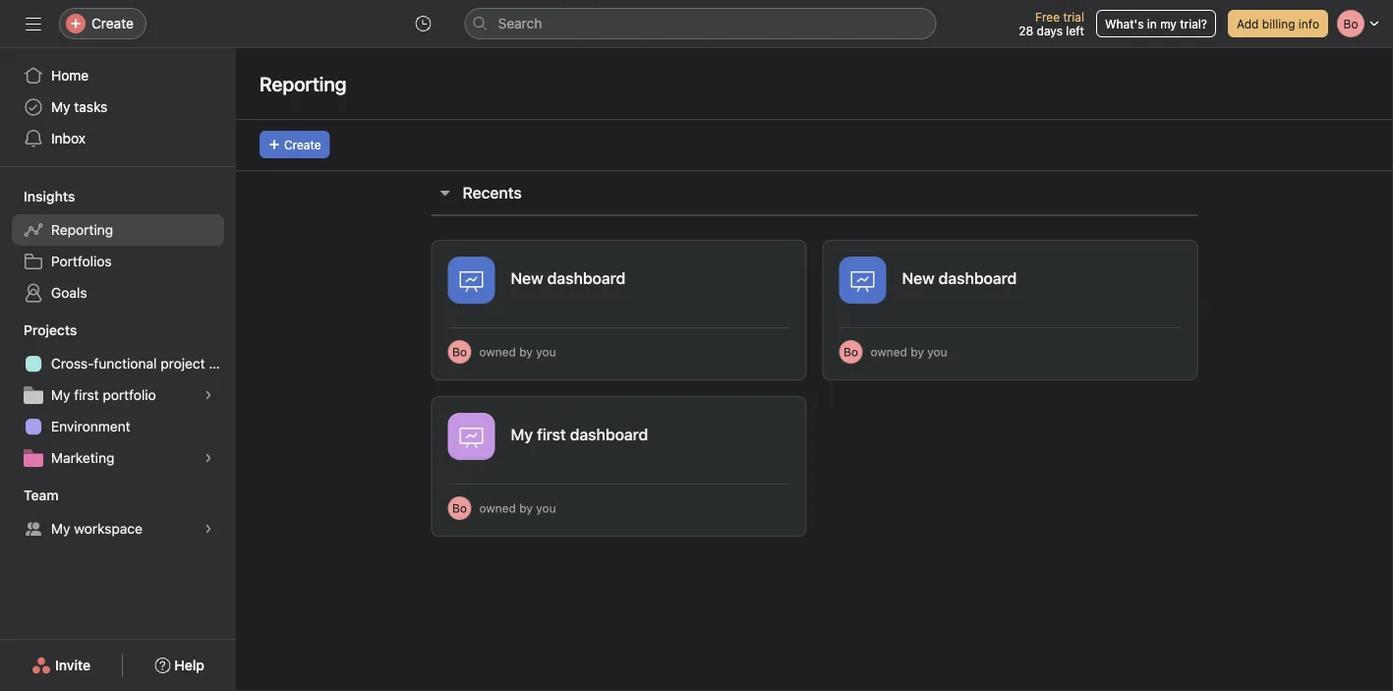 Task type: vqa. For each thing, say whether or not it's contained in the screenshot.
My corresponding to My first dashboard
yes



Task type: locate. For each thing, give the bounding box(es) containing it.
search button
[[465, 8, 936, 39]]

by
[[519, 345, 533, 359], [911, 345, 924, 359], [519, 501, 533, 515]]

you
[[536, 345, 556, 359], [927, 345, 947, 359], [536, 501, 556, 515]]

days
[[1037, 24, 1063, 37]]

my for my tasks
[[51, 99, 70, 115]]

functional
[[94, 355, 157, 372]]

my down team on the left of the page
[[51, 521, 70, 537]]

0 horizontal spatial reporting
[[51, 222, 113, 238]]

free trial 28 days left
[[1019, 10, 1084, 37]]

insights
[[24, 188, 75, 205]]

home
[[51, 67, 89, 84]]

report image
[[460, 268, 483, 292], [851, 268, 875, 292]]

history image
[[415, 16, 431, 31]]

0 vertical spatial create
[[91, 15, 134, 31]]

0 vertical spatial reporting
[[260, 72, 346, 95]]

see details, marketing image
[[203, 452, 214, 464]]

team
[[24, 487, 59, 503]]

1 report image from the left
[[460, 268, 483, 292]]

goals link
[[12, 277, 224, 309]]

my left 'tasks'
[[51, 99, 70, 115]]

0 horizontal spatial create
[[91, 15, 134, 31]]

my first portfolio
[[51, 387, 156, 403]]

team button
[[0, 486, 59, 505]]

1 horizontal spatial report image
[[851, 268, 875, 292]]

create
[[91, 15, 134, 31], [284, 138, 321, 151]]

my inside teams 'element'
[[51, 521, 70, 537]]

free
[[1035, 10, 1060, 24]]

cross-functional project plan link
[[12, 348, 236, 380]]

reporting up create popup button
[[260, 72, 346, 95]]

cross-functional project plan
[[51, 355, 236, 372]]

see details, my first portfolio image
[[203, 389, 214, 401]]

1 new dashboard from the left
[[511, 269, 626, 288]]

bo
[[452, 345, 467, 359], [844, 345, 858, 359], [452, 501, 467, 515]]

new dashboard
[[511, 269, 626, 288], [902, 269, 1017, 288]]

28
[[1019, 24, 1034, 37]]

my workspace link
[[12, 513, 224, 545]]

my inside projects element
[[51, 387, 70, 403]]

1 horizontal spatial new dashboard
[[902, 269, 1017, 288]]

add
[[1237, 17, 1259, 30]]

my left 'first'
[[51, 387, 70, 403]]

workspace
[[74, 521, 142, 537]]

my right report image
[[511, 425, 533, 444]]

home link
[[12, 60, 224, 91]]

reporting
[[260, 72, 346, 95], [51, 222, 113, 238]]

0 horizontal spatial new dashboard
[[511, 269, 626, 288]]

projects
[[24, 322, 77, 338]]

plan
[[209, 355, 236, 372]]

reporting up portfolios
[[51, 222, 113, 238]]

my tasks
[[51, 99, 108, 115]]

create button
[[59, 8, 146, 39]]

my inside global element
[[51, 99, 70, 115]]

environment
[[51, 418, 130, 435]]

1 vertical spatial reporting
[[51, 222, 113, 238]]

create inside popup button
[[284, 138, 321, 151]]

trial?
[[1180, 17, 1207, 30]]

my
[[51, 99, 70, 115], [51, 387, 70, 403], [511, 425, 533, 444], [51, 521, 70, 537]]

my first portfolio link
[[12, 380, 224, 411]]

add billing info button
[[1228, 10, 1328, 37]]

1 vertical spatial create
[[284, 138, 321, 151]]

inbox link
[[12, 123, 224, 154]]

goals
[[51, 285, 87, 301]]

my for my first portfolio
[[51, 387, 70, 403]]

my first dashboard
[[511, 425, 648, 444]]

owned by you
[[479, 345, 556, 359], [871, 345, 947, 359], [479, 501, 556, 515]]

portfolios
[[51, 253, 112, 269]]

1 horizontal spatial create
[[284, 138, 321, 151]]

billing
[[1262, 17, 1295, 30]]

in
[[1147, 17, 1157, 30]]

see details, my workspace image
[[203, 523, 214, 535]]

my for my workspace
[[51, 521, 70, 537]]

owned
[[479, 345, 516, 359], [871, 345, 907, 359], [479, 501, 516, 515]]

0 horizontal spatial report image
[[460, 268, 483, 292]]

cross-
[[51, 355, 94, 372]]



Task type: describe. For each thing, give the bounding box(es) containing it.
my for my first dashboard
[[511, 425, 533, 444]]

invite button
[[19, 648, 103, 683]]

projects element
[[0, 313, 236, 478]]

1 horizontal spatial reporting
[[260, 72, 346, 95]]

help button
[[142, 648, 217, 683]]

first
[[74, 387, 99, 403]]

reporting inside insights element
[[51, 222, 113, 238]]

help
[[174, 657, 204, 673]]

report image
[[460, 425, 483, 448]]

left
[[1066, 24, 1084, 37]]

marketing link
[[12, 442, 224, 474]]

insights button
[[0, 187, 75, 206]]

trial
[[1063, 10, 1084, 24]]

my
[[1160, 17, 1177, 30]]

teams element
[[0, 478, 236, 549]]

projects button
[[0, 321, 77, 340]]

insights element
[[0, 179, 236, 313]]

portfolios link
[[12, 246, 224, 277]]

hide sidebar image
[[26, 16, 41, 31]]

tasks
[[74, 99, 108, 115]]

collapse task list for the section recents image
[[437, 185, 453, 201]]

my tasks link
[[12, 91, 224, 123]]

2 new dashboard from the left
[[902, 269, 1017, 288]]

my workspace
[[51, 521, 142, 537]]

reporting link
[[12, 214, 224, 246]]

first dashboard
[[537, 425, 648, 444]]

inbox
[[51, 130, 86, 146]]

recents
[[463, 183, 522, 202]]

info
[[1299, 17, 1319, 30]]

invite
[[55, 657, 91, 673]]

search list box
[[465, 8, 936, 39]]

environment link
[[12, 411, 224, 442]]

add billing info
[[1237, 17, 1319, 30]]

create inside dropdown button
[[91, 15, 134, 31]]

2 report image from the left
[[851, 268, 875, 292]]

what's in my trial? button
[[1096, 10, 1216, 37]]

global element
[[0, 48, 236, 166]]

search
[[498, 15, 542, 31]]

what's in my trial?
[[1105, 17, 1207, 30]]

project
[[161, 355, 205, 372]]

portfolio
[[103, 387, 156, 403]]

what's
[[1105, 17, 1144, 30]]

create button
[[260, 131, 330, 158]]

marketing
[[51, 450, 114, 466]]



